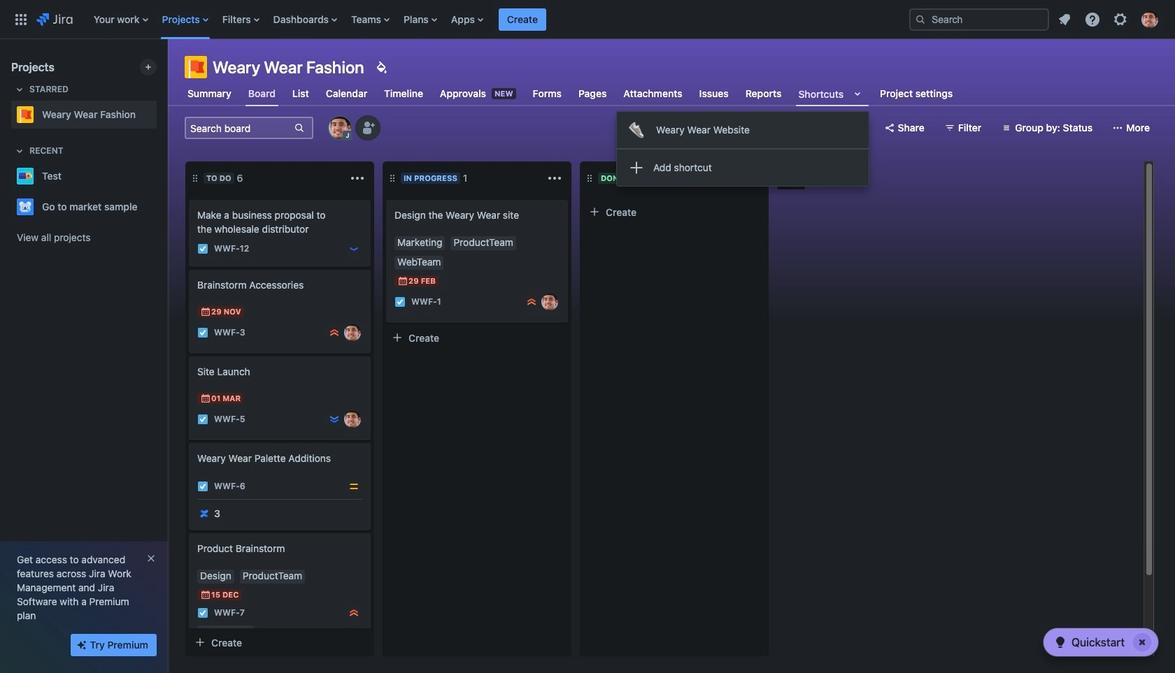 Task type: locate. For each thing, give the bounding box(es) containing it.
1 vertical spatial add to starred image
[[153, 199, 169, 216]]

create project image
[[143, 62, 154, 73]]

1 vertical spatial highest image
[[349, 608, 360, 619]]

help image
[[1085, 11, 1102, 28]]

1 horizontal spatial column actions menu image
[[744, 170, 761, 187]]

column actions menu image
[[349, 170, 366, 187]]

primary element
[[8, 0, 899, 39]]

task image
[[197, 244, 209, 255], [395, 297, 406, 308], [197, 328, 209, 339], [197, 414, 209, 425], [197, 481, 209, 493]]

task image for highest image
[[197, 328, 209, 339]]

add people image
[[360, 120, 377, 136]]

highest image
[[526, 297, 537, 308], [349, 608, 360, 619]]

tab list
[[176, 81, 964, 106]]

due date: 29 november 2023 image
[[200, 307, 211, 318], [200, 307, 211, 318]]

create image
[[181, 190, 197, 207], [378, 190, 395, 207], [181, 347, 197, 364], [181, 434, 197, 451], [181, 524, 197, 541]]

0 vertical spatial highest image
[[526, 297, 537, 308]]

create image
[[181, 260, 197, 277]]

create column image
[[783, 167, 800, 184]]

notifications image
[[1057, 11, 1074, 28]]

due date: 15 december 2023 image
[[200, 590, 211, 601], [200, 590, 211, 601]]

Search field
[[910, 8, 1050, 30]]

2 column actions menu image from the left
[[744, 170, 761, 187]]

1 vertical spatial james peterson image
[[344, 411, 361, 428]]

column actions menu image
[[547, 170, 563, 187], [744, 170, 761, 187]]

None search field
[[910, 8, 1050, 30]]

add to starred image
[[153, 168, 169, 185], [153, 199, 169, 216]]

0 vertical spatial james peterson image
[[542, 294, 558, 311]]

remove from starred image
[[153, 106, 169, 123]]

confluence image
[[199, 509, 210, 520], [199, 509, 210, 520]]

1 column actions menu image from the left
[[547, 170, 563, 187]]

sidebar navigation image
[[153, 56, 183, 84]]

1 horizontal spatial james peterson image
[[542, 294, 558, 311]]

search image
[[915, 14, 927, 25]]

james peterson image
[[344, 325, 361, 342]]

close premium upgrade banner image
[[146, 554, 157, 565]]

menu
[[617, 112, 869, 186]]

appswitcher icon image
[[13, 11, 29, 28]]

due date: 01 march 2024 image
[[200, 393, 211, 404]]

0 horizontal spatial column actions menu image
[[547, 170, 563, 187]]

banner
[[0, 0, 1176, 39]]

jira image
[[36, 11, 73, 28], [36, 11, 73, 28]]

list
[[87, 0, 899, 39], [1053, 7, 1167, 32]]

dismiss quickstart image
[[1132, 632, 1154, 654]]

1 add to starred image from the top
[[153, 168, 169, 185]]

0 horizontal spatial james peterson image
[[344, 411, 361, 428]]

0 horizontal spatial highest image
[[349, 608, 360, 619]]

show subtasks image
[[232, 628, 249, 645]]

list item
[[499, 0, 547, 39]]

0 vertical spatial add to starred image
[[153, 168, 169, 185]]

james peterson image
[[542, 294, 558, 311], [344, 411, 361, 428]]



Task type: describe. For each thing, give the bounding box(es) containing it.
medium image
[[349, 481, 360, 493]]

settings image
[[1113, 11, 1130, 28]]

low image
[[349, 244, 360, 255]]

1 horizontal spatial list
[[1053, 7, 1167, 32]]

due date: 29 february 2024 image
[[397, 276, 409, 287]]

task image
[[197, 608, 209, 619]]

collapse recent projects image
[[11, 143, 28, 160]]

lowest image
[[329, 414, 340, 425]]

check image
[[1052, 635, 1069, 652]]

collapse image
[[722, 170, 738, 187]]

due date: 01 march 2024 image
[[200, 393, 211, 404]]

task image for the right highest icon
[[395, 297, 406, 308]]

task image for lowest icon
[[197, 414, 209, 425]]

set project background image
[[373, 59, 390, 76]]

your profile and settings image
[[1142, 11, 1159, 28]]

collapse starred projects image
[[11, 81, 28, 98]]

Search board text field
[[186, 118, 293, 138]]

highest image
[[329, 328, 340, 339]]

2 add to starred image from the top
[[153, 199, 169, 216]]

1 horizontal spatial highest image
[[526, 297, 537, 308]]

0 horizontal spatial list
[[87, 0, 899, 39]]

due date: 29 february 2024 image
[[397, 276, 409, 287]]



Task type: vqa. For each thing, say whether or not it's contained in the screenshot.
Administration link
no



